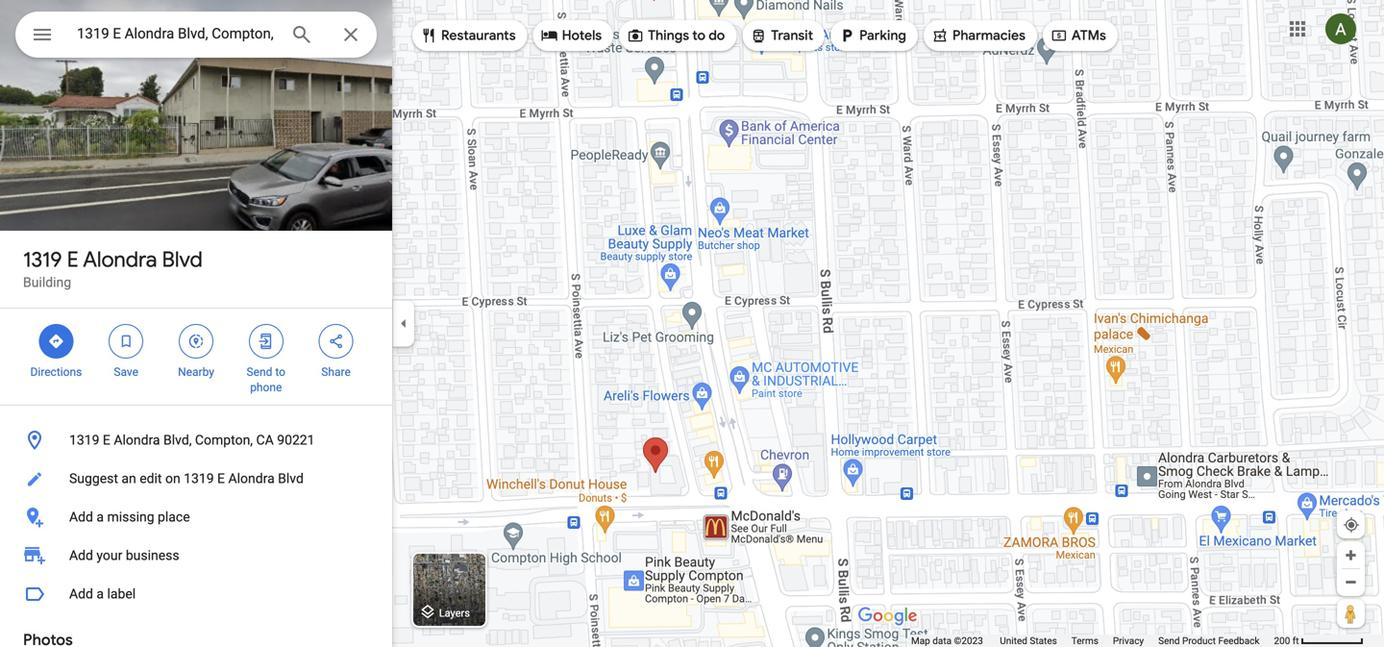 Task type: describe. For each thing, give the bounding box(es) containing it.

[[750, 25, 768, 46]]

layers
[[439, 607, 470, 619]]

business
[[126, 548, 179, 563]]

building
[[23, 275, 71, 290]]

terms button
[[1072, 635, 1099, 647]]

send product feedback
[[1159, 635, 1260, 647]]

nearby
[[178, 365, 214, 379]]

states
[[1030, 635, 1058, 647]]

 atms
[[1051, 25, 1107, 46]]

map
[[912, 635, 931, 647]]

blvd,
[[163, 432, 192, 448]]

 transit
[[750, 25, 814, 46]]

alondra inside button
[[228, 471, 275, 487]]

on
[[165, 471, 180, 487]]


[[1051, 25, 1068, 46]]

zoom out image
[[1344, 575, 1359, 589]]


[[31, 21, 54, 49]]

add a missing place button
[[0, 498, 392, 537]]


[[48, 331, 65, 352]]

restaurants
[[441, 27, 516, 44]]

label
[[107, 586, 136, 602]]

1319 e alondra blvd, compton, ca 90221 button
[[0, 421, 392, 460]]

to inside send to phone
[[275, 365, 286, 379]]

 parking
[[839, 25, 907, 46]]

add your business
[[69, 548, 179, 563]]

suggest
[[69, 471, 118, 487]]

 hotels
[[541, 25, 602, 46]]

add a label
[[69, 586, 136, 602]]

send for send to phone
[[247, 365, 273, 379]]

 pharmacies
[[932, 25, 1026, 46]]

feedback
[[1219, 635, 1260, 647]]

add a missing place
[[69, 509, 190, 525]]

a for missing
[[97, 509, 104, 525]]

directions
[[30, 365, 82, 379]]

actions for 1319 e alondra blvd region
[[0, 309, 392, 405]]

place
[[158, 509, 190, 525]]

your
[[97, 548, 122, 563]]

suggest an edit on 1319 e alondra blvd
[[69, 471, 304, 487]]

share
[[321, 365, 351, 379]]


[[188, 331, 205, 352]]

e for blvd,
[[103, 432, 110, 448]]

phone
[[250, 381, 282, 394]]

1319 inside button
[[184, 471, 214, 487]]


[[328, 331, 345, 352]]

ft
[[1293, 635, 1300, 647]]

e for blvd
[[67, 246, 79, 273]]

send to phone
[[247, 365, 286, 394]]

e inside button
[[217, 471, 225, 487]]

200
[[1275, 635, 1291, 647]]

alondra for blvd
[[83, 246, 157, 273]]

transit
[[771, 27, 814, 44]]

a for label
[[97, 586, 104, 602]]

show street view coverage image
[[1338, 599, 1365, 628]]

data
[[933, 635, 952, 647]]

 things to do
[[627, 25, 725, 46]]

united
[[1000, 635, 1028, 647]]

terms
[[1072, 635, 1099, 647]]

200 ft
[[1275, 635, 1300, 647]]

to inside  things to do
[[693, 27, 706, 44]]



Task type: locate. For each thing, give the bounding box(es) containing it.
add for add your business
[[69, 548, 93, 563]]

edit
[[140, 471, 162, 487]]

0 vertical spatial blvd
[[162, 246, 203, 273]]

e down compton,
[[217, 471, 225, 487]]

1 horizontal spatial blvd
[[278, 471, 304, 487]]

privacy
[[1113, 635, 1144, 647]]

1319 E Alondra Blvd, Compton, CA 90221 field
[[15, 12, 377, 58]]

zoom in image
[[1344, 548, 1359, 563]]

collapse side panel image
[[393, 313, 414, 334]]

2 vertical spatial alondra
[[228, 471, 275, 487]]

1 vertical spatial 1319
[[69, 432, 99, 448]]

1319
[[23, 246, 62, 273], [69, 432, 99, 448], [184, 471, 214, 487]]

send
[[247, 365, 273, 379], [1159, 635, 1180, 647]]

alondra for blvd,
[[114, 432, 160, 448]]

3 add from the top
[[69, 586, 93, 602]]

google maps element
[[0, 0, 1385, 647]]

1319 e alondra blvd building
[[23, 246, 203, 290]]


[[420, 25, 438, 46]]

1 vertical spatial send
[[1159, 635, 1180, 647]]

blvd down 90221 at left bottom
[[278, 471, 304, 487]]

0 vertical spatial add
[[69, 509, 93, 525]]

parking
[[860, 27, 907, 44]]

send inside button
[[1159, 635, 1180, 647]]

send for send product feedback
[[1159, 635, 1180, 647]]

things
[[648, 27, 689, 44]]


[[118, 331, 135, 352]]

blvd inside 1319 e alondra blvd building
[[162, 246, 203, 273]]

 button
[[15, 12, 69, 62]]

©2023
[[954, 635, 984, 647]]

2 add from the top
[[69, 548, 93, 563]]

1 horizontal spatial e
[[103, 432, 110, 448]]

2 horizontal spatial e
[[217, 471, 225, 487]]

compton,
[[195, 432, 253, 448]]

footer containing map data ©2023
[[912, 635, 1275, 647]]

a
[[97, 509, 104, 525], [97, 586, 104, 602]]

united states
[[1000, 635, 1058, 647]]

0 horizontal spatial 1319
[[23, 246, 62, 273]]

send product feedback button
[[1159, 635, 1260, 647]]

privacy button
[[1113, 635, 1144, 647]]

hotels
[[562, 27, 602, 44]]

1319 for blvd,
[[69, 432, 99, 448]]

1 vertical spatial e
[[103, 432, 110, 448]]

atms
[[1072, 27, 1107, 44]]

0 horizontal spatial e
[[67, 246, 79, 273]]

1319 up building
[[23, 246, 62, 273]]

blvd
[[162, 246, 203, 273], [278, 471, 304, 487]]

alondra
[[83, 246, 157, 273], [114, 432, 160, 448], [228, 471, 275, 487]]

to up the phone
[[275, 365, 286, 379]]

2 vertical spatial add
[[69, 586, 93, 602]]

suggest an edit on 1319 e alondra blvd button
[[0, 460, 392, 498]]

e inside 1319 e alondra blvd building
[[67, 246, 79, 273]]

0 horizontal spatial send
[[247, 365, 273, 379]]

2 vertical spatial e
[[217, 471, 225, 487]]

0 vertical spatial 1319
[[23, 246, 62, 273]]

0 vertical spatial to
[[693, 27, 706, 44]]

a left missing
[[97, 509, 104, 525]]

do
[[709, 27, 725, 44]]

1 a from the top
[[97, 509, 104, 525]]

 restaurants
[[420, 25, 516, 46]]

add for add a label
[[69, 586, 93, 602]]

1 horizontal spatial to
[[693, 27, 706, 44]]

0 horizontal spatial blvd
[[162, 246, 203, 273]]

add for add a missing place
[[69, 509, 93, 525]]

alondra up 
[[83, 246, 157, 273]]

1319 for blvd
[[23, 246, 62, 273]]

google account: angela cha  
(angela.cha@adept.ai) image
[[1326, 14, 1357, 44]]

e up suggest
[[103, 432, 110, 448]]

1319 inside 1319 e alondra blvd building
[[23, 246, 62, 273]]

1 vertical spatial add
[[69, 548, 93, 563]]


[[839, 25, 856, 46]]

to
[[693, 27, 706, 44], [275, 365, 286, 379]]

alondra inside button
[[114, 432, 160, 448]]

alondra down ca
[[228, 471, 275, 487]]

1 vertical spatial to
[[275, 365, 286, 379]]

1 add from the top
[[69, 509, 93, 525]]


[[932, 25, 949, 46]]

None field
[[77, 22, 275, 45]]

missing
[[107, 509, 154, 525]]

united states button
[[1000, 635, 1058, 647]]

send left product
[[1159, 635, 1180, 647]]

1 horizontal spatial 1319
[[69, 432, 99, 448]]

0 horizontal spatial to
[[275, 365, 286, 379]]

alondra up the an
[[114, 432, 160, 448]]

footer
[[912, 635, 1275, 647]]

show your location image
[[1343, 516, 1361, 534]]

0 vertical spatial e
[[67, 246, 79, 273]]

 search field
[[15, 12, 377, 62]]

1319 e alondra blvd main content
[[0, 0, 392, 647]]

2 horizontal spatial 1319
[[184, 471, 214, 487]]

1 vertical spatial blvd
[[278, 471, 304, 487]]

pharmacies
[[953, 27, 1026, 44]]

90221
[[277, 432, 315, 448]]

200 ft button
[[1275, 635, 1364, 647]]

add down suggest
[[69, 509, 93, 525]]

1 vertical spatial a
[[97, 586, 104, 602]]

alondra inside 1319 e alondra blvd building
[[83, 246, 157, 273]]

add
[[69, 509, 93, 525], [69, 548, 93, 563], [69, 586, 93, 602]]

an
[[122, 471, 136, 487]]

product
[[1183, 635, 1216, 647]]

1319 up suggest
[[69, 432, 99, 448]]


[[258, 331, 275, 352]]

e
[[67, 246, 79, 273], [103, 432, 110, 448], [217, 471, 225, 487]]

1319 inside button
[[69, 432, 99, 448]]

1319 e alondra blvd, compton, ca 90221
[[69, 432, 315, 448]]

e up building
[[67, 246, 79, 273]]

map data ©2023
[[912, 635, 986, 647]]

to left do on the top right of the page
[[693, 27, 706, 44]]

add your business link
[[0, 537, 392, 575]]

footer inside google maps element
[[912, 635, 1275, 647]]


[[541, 25, 558, 46]]

1 horizontal spatial send
[[1159, 635, 1180, 647]]

0 vertical spatial a
[[97, 509, 104, 525]]

send inside send to phone
[[247, 365, 273, 379]]

e inside button
[[103, 432, 110, 448]]

2 a from the top
[[97, 586, 104, 602]]

0 vertical spatial send
[[247, 365, 273, 379]]

1 vertical spatial alondra
[[114, 432, 160, 448]]

blvd inside suggest an edit on 1319 e alondra blvd button
[[278, 471, 304, 487]]

add left your in the bottom of the page
[[69, 548, 93, 563]]

ca
[[256, 432, 274, 448]]

2 vertical spatial 1319
[[184, 471, 214, 487]]

1319 right on
[[184, 471, 214, 487]]

save
[[114, 365, 138, 379]]

0 vertical spatial alondra
[[83, 246, 157, 273]]

send up the phone
[[247, 365, 273, 379]]

none field inside 1319 e alondra blvd, compton, ca 90221 'field'
[[77, 22, 275, 45]]

blvd up 
[[162, 246, 203, 273]]

add left the label
[[69, 586, 93, 602]]

a left the label
[[97, 586, 104, 602]]


[[627, 25, 644, 46]]

add a label button
[[0, 575, 392, 613]]



Task type: vqa. For each thing, say whether or not it's contained in the screenshot.
the bottommost Send
yes



